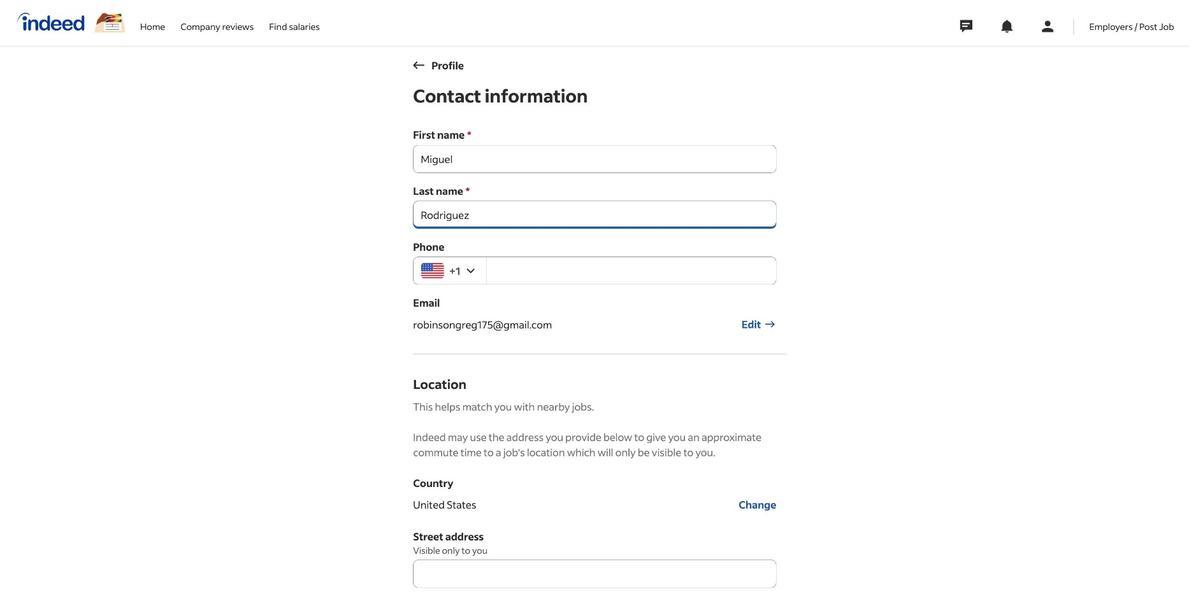 Task type: vqa. For each thing, say whether or not it's contained in the screenshot.
Type phone number phone field
yes



Task type: locate. For each thing, give the bounding box(es) containing it.
contact information element
[[413, 85, 787, 600]]

None field
[[413, 145, 777, 173], [413, 201, 777, 229], [413, 561, 777, 589], [413, 145, 777, 173], [413, 201, 777, 229], [413, 561, 777, 589]]

Type phone number telephone field
[[486, 257, 777, 285]]



